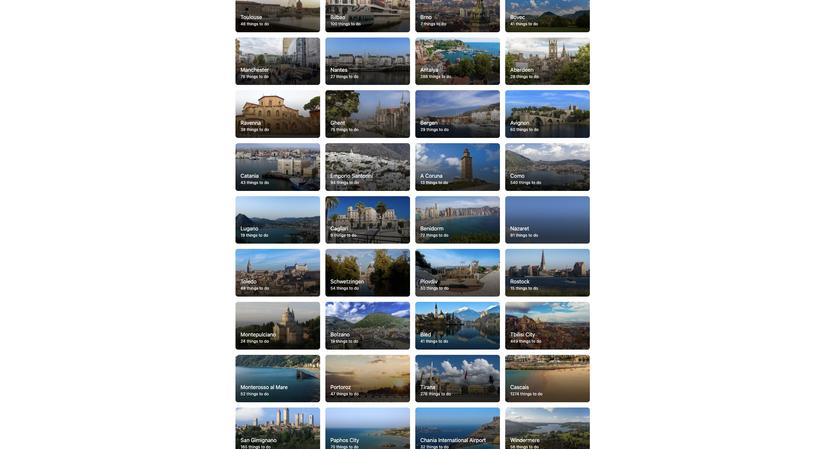 Task type: describe. For each thing, give the bounding box(es) containing it.
do for nantes
[[354, 74, 359, 79]]

plovdiv image
[[415, 249, 500, 297]]

to for ghent
[[349, 127, 353, 132]]

city for paphos
[[350, 437, 359, 443]]

60
[[510, 127, 515, 132]]

to for bilbao
[[351, 21, 355, 26]]

windermere
[[510, 437, 540, 443]]

cascais
[[510, 384, 529, 390]]

to for aberdeen
[[529, 74, 533, 79]]

portoroz
[[331, 384, 351, 390]]

schwetzingen image
[[325, 249, 410, 297]]

do for portoroz
[[354, 392, 359, 397]]

bolzano 19 things to do
[[331, 332, 358, 344]]

paphos city
[[331, 437, 359, 443]]

to inside the tbilisi city 449 things to do
[[532, 339, 536, 344]]

19 for bolzano
[[331, 339, 335, 344]]

tirana
[[420, 384, 435, 390]]

to for manchester
[[259, 74, 263, 79]]

to for lugano
[[259, 233, 262, 238]]

cagliari 9 things to do
[[331, 226, 356, 238]]

do for lugano
[[264, 233, 268, 238]]

things for nantes
[[336, 74, 348, 79]]

52
[[241, 392, 245, 397]]

288
[[420, 74, 428, 79]]

bergen image
[[415, 90, 500, 138]]

antalya
[[420, 67, 438, 73]]

to for toulouse
[[259, 21, 263, 26]]

como
[[510, 173, 525, 179]]

nantes
[[331, 67, 347, 73]]

bilbao image
[[325, 0, 410, 32]]

27
[[331, 74, 335, 79]]

things inside "monterosso al mare 52 things to do"
[[247, 392, 258, 397]]

benidorm image
[[415, 196, 500, 244]]

540
[[510, 180, 518, 185]]

76
[[241, 74, 245, 79]]

avignon 60 things to do
[[510, 120, 539, 132]]

do for plovdiv
[[444, 286, 449, 291]]

toledo
[[241, 279, 257, 285]]

toledo 49 things to do
[[241, 279, 269, 291]]

things for tirana
[[429, 392, 440, 397]]

things for schwetzingen
[[337, 286, 348, 291]]

to for nantes
[[349, 74, 353, 79]]

bergen 29 things to do
[[420, 120, 449, 132]]

to for plovdiv
[[439, 286, 443, 291]]

100
[[331, 21, 337, 26]]

to for cagliari
[[347, 233, 351, 238]]

do for ravenna
[[264, 127, 269, 132]]

benidorm 72 things to do
[[420, 226, 449, 238]]

47
[[331, 392, 335, 397]]

449
[[510, 339, 518, 344]]

cagliari image
[[325, 196, 410, 244]]

things for cagliari
[[334, 233, 346, 238]]

cagliari
[[331, 226, 348, 232]]

antalya 288 things to do
[[420, 67, 451, 79]]

ravenna 38 things to do
[[241, 120, 269, 132]]

do for nazaret
[[533, 233, 538, 238]]

city for tbilisi
[[526, 332, 535, 338]]

43
[[241, 180, 246, 185]]

nantes 27 things to do
[[331, 67, 359, 79]]

things for ravenna
[[247, 127, 258, 132]]

rostock image
[[505, 249, 590, 297]]

tirana image
[[415, 355, 500, 403]]

19 for lugano
[[241, 233, 245, 238]]

ghent image
[[325, 90, 410, 138]]

things for plovdiv
[[427, 286, 438, 291]]

276
[[420, 392, 428, 397]]

things inside the a coruna 13 things to do
[[426, 180, 437, 185]]

1274
[[510, 392, 519, 397]]

to for cascais
[[533, 392, 537, 397]]

bergen
[[420, 120, 438, 126]]

monterosso
[[241, 384, 269, 390]]

to for schwetzingen
[[349, 286, 353, 291]]

to for nazaret
[[529, 233, 532, 238]]

to for benidorm
[[439, 233, 443, 238]]

cascais 1274 things to do
[[510, 384, 543, 397]]

15
[[510, 286, 515, 291]]

to inside the a coruna 13 things to do
[[439, 180, 442, 185]]

aberdeen
[[510, 67, 534, 73]]

do for bilbao
[[356, 21, 361, 26]]

things for bilbao
[[338, 21, 350, 26]]

13
[[420, 180, 425, 185]]

to for antalya
[[442, 74, 445, 79]]

75
[[331, 127, 335, 132]]

cascais image
[[505, 355, 590, 403]]

72
[[420, 233, 425, 238]]

rostock
[[510, 279, 530, 285]]

plovdiv
[[420, 279, 438, 285]]

emporio santorini image
[[325, 143, 410, 191]]

do for aberdeen
[[534, 74, 539, 79]]

nazaret image
[[505, 196, 590, 244]]

brno 7 things to do
[[420, 14, 446, 26]]

san gimignano
[[241, 437, 277, 443]]

bled
[[420, 332, 431, 338]]

46
[[241, 21, 246, 26]]

things inside emporio santorini 94 things to do
[[337, 180, 348, 185]]

do for manchester
[[264, 74, 269, 79]]

nazaret 91 things to do
[[510, 226, 538, 238]]

94
[[331, 180, 336, 185]]

aberdeen 28 things to do
[[510, 67, 539, 79]]

a
[[420, 173, 424, 179]]

santorini
[[352, 173, 373, 179]]

paphos
[[331, 437, 348, 443]]

things for rostock
[[516, 286, 527, 291]]

manchester
[[241, 67, 269, 73]]

nantes image
[[325, 38, 410, 85]]

rostock 15 things to do
[[510, 279, 538, 291]]

bled 41 things to do
[[420, 332, 448, 344]]

a coruna 13 things to do
[[420, 173, 448, 185]]

toulouse
[[241, 14, 262, 20]]

international
[[438, 437, 468, 443]]

antalya image
[[415, 38, 500, 85]]

chania international airport image
[[415, 408, 500, 449]]

do for avignon
[[534, 127, 539, 132]]

catania 43 things to do
[[241, 173, 269, 185]]

things for bovec
[[516, 21, 527, 26]]

do for montepulciano
[[264, 339, 269, 344]]

bolzano image
[[325, 302, 410, 350]]

do inside emporio santorini 94 things to do
[[354, 180, 359, 185]]

montepulciano
[[241, 332, 276, 338]]

to for toledo
[[259, 286, 263, 291]]



Task type: vqa. For each thing, say whether or not it's contained in the screenshot.
Coruna
yes



Task type: locate. For each thing, give the bounding box(es) containing it.
0 horizontal spatial 19
[[241, 233, 245, 238]]

to inside emporio santorini 94 things to do
[[349, 180, 353, 185]]

things down toulouse
[[247, 21, 258, 26]]

como image
[[505, 143, 590, 191]]

do inside bilbao 100 things to do
[[356, 21, 361, 26]]

to for ravenna
[[259, 127, 263, 132]]

do for bovec
[[533, 21, 538, 26]]

things for lugano
[[246, 233, 258, 238]]

19 down bolzano
[[331, 339, 335, 344]]

do inside manchester 76 things to do
[[264, 74, 269, 79]]

things inside 'brno 7 things to do'
[[424, 21, 435, 26]]

lugano image
[[235, 196, 320, 244]]

do for bled
[[443, 339, 448, 344]]

windermere image
[[505, 408, 590, 449]]

brno image
[[415, 0, 500, 32]]

lugano 19 things to do
[[241, 226, 268, 238]]

do inside antalya 288 things to do
[[447, 74, 451, 79]]

benidorm
[[420, 226, 444, 232]]

38
[[241, 127, 246, 132]]

things for portoroz
[[336, 392, 348, 397]]

do inside bovec 41 things to do
[[533, 21, 538, 26]]

things inside plovdiv 50 things to do
[[427, 286, 438, 291]]

tirana 276 things to do
[[420, 384, 451, 397]]

ravenna
[[241, 120, 261, 126]]

things inside the ghent 75 things to do
[[336, 127, 348, 132]]

do inside toledo 49 things to do
[[264, 286, 269, 291]]

emporio santorini 94 things to do
[[331, 173, 373, 185]]

things down the bovec
[[516, 21, 527, 26]]

do inside 'brno 7 things to do'
[[441, 21, 446, 26]]

things inside cagliari 9 things to do
[[334, 233, 346, 238]]

tbilisi city image
[[505, 302, 590, 350]]

1 vertical spatial city
[[350, 437, 359, 443]]

ghent 75 things to do
[[331, 120, 359, 132]]

things inside aberdeen 28 things to do
[[516, 74, 528, 79]]

to inside "monterosso al mare 52 things to do"
[[259, 392, 263, 397]]

things down bled
[[426, 339, 437, 344]]

to for catania
[[259, 180, 263, 185]]

1 vertical spatial 41
[[420, 339, 425, 344]]

things down portoroz
[[336, 392, 348, 397]]

do inside bled 41 things to do
[[443, 339, 448, 344]]

portoroz 47 things to do
[[331, 384, 359, 397]]

things inside 'rostock 15 things to do'
[[516, 286, 527, 291]]

paphos city image
[[325, 408, 410, 449]]

to inside ravenna 38 things to do
[[259, 127, 263, 132]]

do inside aberdeen 28 things to do
[[534, 74, 539, 79]]

do inside the toulouse 46 things to do
[[264, 21, 269, 26]]

things inside montepulciano 24 things to do
[[247, 339, 258, 344]]

do inside the 'bergen 29 things to do'
[[444, 127, 449, 132]]

54
[[331, 286, 336, 291]]

things for avignon
[[517, 127, 528, 132]]

do inside the tbilisi city 449 things to do
[[537, 339, 541, 344]]

do for toledo
[[264, 286, 269, 291]]

things inside "lugano 19 things to do"
[[246, 233, 258, 238]]

to inside nazaret 91 things to do
[[529, 233, 532, 238]]

things down rostock
[[516, 286, 527, 291]]

things inside portoroz 47 things to do
[[336, 392, 348, 397]]

toulouse image
[[235, 0, 320, 32]]

to inside montepulciano 24 things to do
[[259, 339, 263, 344]]

do inside the benidorm 72 things to do
[[444, 233, 449, 238]]

city right tbilisi
[[526, 332, 535, 338]]

do inside the ghent 75 things to do
[[354, 127, 359, 132]]

paphos city link
[[325, 408, 410, 449]]

to inside bolzano 19 things to do
[[349, 339, 352, 344]]

things down the monterosso
[[247, 392, 258, 397]]

san gimignano image
[[235, 408, 320, 449]]

things inside avignon 60 things to do
[[517, 127, 528, 132]]

to inside toledo 49 things to do
[[259, 286, 263, 291]]

things for ghent
[[336, 127, 348, 132]]

to for bergen
[[439, 127, 443, 132]]

do
[[264, 21, 269, 26], [356, 21, 361, 26], [441, 21, 446, 26], [533, 21, 538, 26], [264, 74, 269, 79], [354, 74, 359, 79], [447, 74, 451, 79], [534, 74, 539, 79], [264, 127, 269, 132], [354, 127, 359, 132], [444, 127, 449, 132], [534, 127, 539, 132], [264, 180, 269, 185], [354, 180, 359, 185], [443, 180, 448, 185], [537, 180, 541, 185], [264, 233, 268, 238], [352, 233, 356, 238], [444, 233, 449, 238], [533, 233, 538, 238], [264, 286, 269, 291], [354, 286, 359, 291], [444, 286, 449, 291], [533, 286, 538, 291], [264, 339, 269, 344], [354, 339, 358, 344], [443, 339, 448, 344], [537, 339, 541, 344], [264, 392, 269, 397], [354, 392, 359, 397], [446, 392, 451, 397], [538, 392, 543, 397]]

do inside the tirana 276 things to do
[[446, 392, 451, 397]]

1 horizontal spatial city
[[526, 332, 535, 338]]

to
[[259, 21, 263, 26], [351, 21, 355, 26], [436, 21, 440, 26], [529, 21, 532, 26], [259, 74, 263, 79], [349, 74, 353, 79], [442, 74, 445, 79], [529, 74, 533, 79], [259, 127, 263, 132], [349, 127, 353, 132], [439, 127, 443, 132], [529, 127, 533, 132], [259, 180, 263, 185], [349, 180, 353, 185], [439, 180, 442, 185], [532, 180, 535, 185], [259, 233, 262, 238], [347, 233, 351, 238], [439, 233, 443, 238], [529, 233, 532, 238], [259, 286, 263, 291], [349, 286, 353, 291], [439, 286, 443, 291], [528, 286, 532, 291], [259, 339, 263, 344], [349, 339, 352, 344], [439, 339, 442, 344], [532, 339, 536, 344], [259, 392, 263, 397], [349, 392, 353, 397], [441, 392, 445, 397], [533, 392, 537, 397]]

to for como
[[532, 180, 535, 185]]

to for bovec
[[529, 21, 532, 26]]

things inside manchester 76 things to do
[[246, 74, 258, 79]]

catania
[[241, 173, 259, 179]]

plovdiv 50 things to do
[[420, 279, 449, 291]]

catania image
[[235, 143, 320, 191]]

things inside schwetzingen 54 things to do
[[337, 286, 348, 291]]

chania international airport link
[[415, 408, 500, 449]]

41 down bled
[[420, 339, 425, 344]]

to inside avignon 60 things to do
[[529, 127, 533, 132]]

avignon
[[510, 120, 530, 126]]

city inside the tbilisi city 449 things to do
[[526, 332, 535, 338]]

things inside bolzano 19 things to do
[[336, 339, 348, 344]]

manchester image
[[235, 38, 320, 85]]

to inside the 'bergen 29 things to do'
[[439, 127, 443, 132]]

montepulciano 24 things to do
[[241, 332, 276, 344]]

things down nantes
[[336, 74, 348, 79]]

to for tirana
[[441, 392, 445, 397]]

toulouse 46 things to do
[[241, 14, 269, 26]]

do for antalya
[[447, 74, 451, 79]]

to for bled
[[439, 339, 442, 344]]

to inside the toulouse 46 things to do
[[259, 21, 263, 26]]

brno
[[420, 14, 432, 20]]

do inside plovdiv 50 things to do
[[444, 286, 449, 291]]

41 down the bovec
[[510, 21, 515, 26]]

to inside manchester 76 things to do
[[259, 74, 263, 79]]

do for toulouse
[[264, 21, 269, 26]]

schwetzingen 54 things to do
[[331, 279, 364, 291]]

things down 'lugano'
[[246, 233, 258, 238]]

to inside 'brno 7 things to do'
[[436, 21, 440, 26]]

city
[[526, 332, 535, 338], [350, 437, 359, 443]]

things for montepulciano
[[247, 339, 258, 344]]

do for bergen
[[444, 127, 449, 132]]

9
[[331, 233, 333, 238]]

do inside schwetzingen 54 things to do
[[354, 286, 359, 291]]

do for schwetzingen
[[354, 286, 359, 291]]

things down coruna
[[426, 180, 437, 185]]

things inside the tbilisi city 449 things to do
[[519, 339, 531, 344]]

things down bergen
[[427, 127, 438, 132]]

do inside "monterosso al mare 52 things to do"
[[264, 392, 269, 397]]

to for rostock
[[528, 286, 532, 291]]

things down benidorm
[[426, 233, 438, 238]]

bovec 41 things to do
[[510, 14, 538, 26]]

to for brno
[[436, 21, 440, 26]]

things inside bovec 41 things to do
[[516, 21, 527, 26]]

avignon image
[[505, 90, 590, 138]]

bled image
[[415, 302, 500, 350]]

aberdeen image
[[505, 38, 590, 85]]

do for rostock
[[533, 286, 538, 291]]

to inside schwetzingen 54 things to do
[[349, 286, 353, 291]]

to for avignon
[[529, 127, 533, 132]]

things for bolzano
[[336, 339, 348, 344]]

do inside avignon 60 things to do
[[534, 127, 539, 132]]

to inside bovec 41 things to do
[[529, 21, 532, 26]]

to inside plovdiv 50 things to do
[[439, 286, 443, 291]]

0 vertical spatial 19
[[241, 233, 245, 238]]

to inside "nantes 27 things to do"
[[349, 74, 353, 79]]

41 for bovec
[[510, 21, 515, 26]]

things for nazaret
[[516, 233, 527, 238]]

0 vertical spatial city
[[526, 332, 535, 338]]

do for brno
[[441, 21, 446, 26]]

things down tbilisi
[[519, 339, 531, 344]]

to inside bilbao 100 things to do
[[351, 21, 355, 26]]

things
[[247, 21, 258, 26], [338, 21, 350, 26], [424, 21, 435, 26], [516, 21, 527, 26], [246, 74, 258, 79], [336, 74, 348, 79], [429, 74, 441, 79], [516, 74, 528, 79], [247, 127, 258, 132], [336, 127, 348, 132], [427, 127, 438, 132], [517, 127, 528, 132], [247, 180, 258, 185], [337, 180, 348, 185], [426, 180, 437, 185], [519, 180, 531, 185], [246, 233, 258, 238], [334, 233, 346, 238], [426, 233, 438, 238], [516, 233, 527, 238], [247, 286, 258, 291], [337, 286, 348, 291], [427, 286, 438, 291], [516, 286, 527, 291], [247, 339, 258, 344], [336, 339, 348, 344], [426, 339, 437, 344], [519, 339, 531, 344], [247, 392, 258, 397], [336, 392, 348, 397], [429, 392, 440, 397], [520, 392, 532, 397]]

san gimignano link
[[235, 408, 320, 449]]

things down the "aberdeen"
[[516, 74, 528, 79]]

do inside "lugano 19 things to do"
[[264, 233, 268, 238]]

things down the bilbao
[[338, 21, 350, 26]]

49
[[241, 286, 246, 291]]

things down the emporio
[[337, 180, 348, 185]]

do for cascais
[[538, 392, 543, 397]]

things down tirana
[[429, 392, 440, 397]]

things for antalya
[[429, 74, 441, 79]]

lugano
[[241, 226, 258, 232]]

1 horizontal spatial 19
[[331, 339, 335, 344]]

ravenna image
[[235, 90, 320, 138]]

manchester 76 things to do
[[241, 67, 269, 79]]

1 horizontal spatial 41
[[510, 21, 515, 26]]

to inside portoroz 47 things to do
[[349, 392, 353, 397]]

to for bolzano
[[349, 339, 352, 344]]

things down toledo
[[247, 286, 258, 291]]

do inside "nantes 27 things to do"
[[354, 74, 359, 79]]

things for benidorm
[[426, 233, 438, 238]]

emporio
[[331, 173, 350, 179]]

do inside catania 43 things to do
[[264, 180, 269, 185]]

to for portoroz
[[349, 392, 353, 397]]

19 inside "lugano 19 things to do"
[[241, 233, 245, 238]]

7
[[420, 21, 423, 26]]

airport
[[469, 437, 486, 443]]

gimignano
[[251, 437, 277, 443]]

do for benidorm
[[444, 233, 449, 238]]

things down schwetzingen in the left of the page
[[337, 286, 348, 291]]

san
[[241, 437, 250, 443]]

41
[[510, 21, 515, 26], [420, 339, 425, 344]]

things inside the toulouse 46 things to do
[[247, 21, 258, 26]]

ghent
[[331, 120, 345, 126]]

do inside portoroz 47 things to do
[[354, 392, 359, 397]]

schwetzingen
[[331, 279, 364, 285]]

50
[[420, 286, 425, 291]]

chania
[[420, 437, 437, 443]]

do inside the a coruna 13 things to do
[[443, 180, 448, 185]]

things down avignon
[[517, 127, 528, 132]]

things down plovdiv
[[427, 286, 438, 291]]

things down the brno
[[424, 21, 435, 26]]

things for bergen
[[427, 127, 438, 132]]

41 for bled
[[420, 339, 425, 344]]

things inside the benidorm 72 things to do
[[426, 233, 438, 238]]

bilbao
[[331, 14, 345, 20]]

to inside "cascais 1274 things to do"
[[533, 392, 537, 397]]

do inside 'rostock 15 things to do'
[[533, 286, 538, 291]]

things inside catania 43 things to do
[[247, 180, 258, 185]]

things down montepulciano
[[247, 339, 258, 344]]

41 inside bled 41 things to do
[[420, 339, 425, 344]]

to inside 'rostock 15 things to do'
[[528, 286, 532, 291]]

to inside catania 43 things to do
[[259, 180, 263, 185]]

1 vertical spatial 19
[[331, 339, 335, 344]]

al
[[270, 384, 274, 390]]

things for como
[[519, 180, 531, 185]]

things for manchester
[[246, 74, 258, 79]]

0 vertical spatial 41
[[510, 21, 515, 26]]

do for catania
[[264, 180, 269, 185]]

bovec
[[510, 14, 525, 20]]

things for brno
[[424, 21, 435, 26]]

monterosso al mare image
[[235, 355, 320, 403]]

monterosso al mare 52 things to do
[[241, 384, 288, 397]]

things inside bilbao 100 things to do
[[338, 21, 350, 26]]

tbilisi
[[510, 332, 524, 338]]

do inside montepulciano 24 things to do
[[264, 339, 269, 344]]

19 inside bolzano 19 things to do
[[331, 339, 335, 344]]

things for toledo
[[247, 286, 258, 291]]

portoroz image
[[325, 355, 410, 403]]

things inside antalya 288 things to do
[[429, 74, 441, 79]]

to inside como 540 things to do
[[532, 180, 535, 185]]

things down manchester at left
[[246, 74, 258, 79]]

to inside aberdeen 28 things to do
[[529, 74, 533, 79]]

do for ghent
[[354, 127, 359, 132]]

do inside ravenna 38 things to do
[[264, 127, 269, 132]]

to for montepulciano
[[259, 339, 263, 344]]

bilbao 100 things to do
[[331, 14, 361, 26]]

do inside como 540 things to do
[[537, 180, 541, 185]]

to inside antalya 288 things to do
[[442, 74, 445, 79]]

a coruna image
[[415, 143, 500, 191]]

to inside "lugano 19 things to do"
[[259, 233, 262, 238]]

things for bled
[[426, 339, 437, 344]]

city right paphos
[[350, 437, 359, 443]]

things for catania
[[247, 180, 258, 185]]

things inside "nantes 27 things to do"
[[336, 74, 348, 79]]

41 inside bovec 41 things to do
[[510, 21, 515, 26]]

to inside cagliari 9 things to do
[[347, 233, 351, 238]]

chania international airport
[[420, 437, 486, 443]]

tbilisi city 449 things to do
[[510, 332, 541, 344]]

to inside the ghent 75 things to do
[[349, 127, 353, 132]]

coruna
[[425, 173, 443, 179]]

19 down 'lugano'
[[241, 233, 245, 238]]

do for cagliari
[[352, 233, 356, 238]]

0 horizontal spatial city
[[350, 437, 359, 443]]

things down cascais
[[520, 392, 532, 397]]

things inside the tirana 276 things to do
[[429, 392, 440, 397]]

things down como
[[519, 180, 531, 185]]

to inside bled 41 things to do
[[439, 339, 442, 344]]

things down cagliari
[[334, 233, 346, 238]]

things for cascais
[[520, 392, 532, 397]]

to inside the tirana 276 things to do
[[441, 392, 445, 397]]

things down antalya
[[429, 74, 441, 79]]

things down nazaret at the right of page
[[516, 233, 527, 238]]

things for toulouse
[[247, 21, 258, 26]]

montepulciano image
[[235, 302, 320, 350]]

things inside ravenna 38 things to do
[[247, 127, 258, 132]]

do for tirana
[[446, 392, 451, 397]]

do for como
[[537, 180, 541, 185]]

0 horizontal spatial 41
[[420, 339, 425, 344]]

do for bolzano
[[354, 339, 358, 344]]

bolzano
[[331, 332, 350, 338]]

24
[[241, 339, 246, 344]]

como 540 things to do
[[510, 173, 541, 185]]

things inside the 'bergen 29 things to do'
[[427, 127, 438, 132]]

do inside cagliari 9 things to do
[[352, 233, 356, 238]]

19
[[241, 233, 245, 238], [331, 339, 335, 344]]

windermere link
[[505, 408, 590, 449]]

bovec image
[[505, 0, 590, 32]]

things for aberdeen
[[516, 74, 528, 79]]

things inside bled 41 things to do
[[426, 339, 437, 344]]

do inside "cascais 1274 things to do"
[[538, 392, 543, 397]]

28
[[510, 74, 515, 79]]

things inside nazaret 91 things to do
[[516, 233, 527, 238]]

things inside toledo 49 things to do
[[247, 286, 258, 291]]

things down catania
[[247, 180, 258, 185]]

29
[[420, 127, 425, 132]]

nazaret
[[510, 226, 529, 232]]

things inside "cascais 1274 things to do"
[[520, 392, 532, 397]]

things down ghent
[[336, 127, 348, 132]]

things down bolzano
[[336, 339, 348, 344]]

do inside bolzano 19 things to do
[[354, 339, 358, 344]]

toledo image
[[235, 249, 320, 297]]

things inside como 540 things to do
[[519, 180, 531, 185]]

do inside nazaret 91 things to do
[[533, 233, 538, 238]]

things down ravenna
[[247, 127, 258, 132]]



